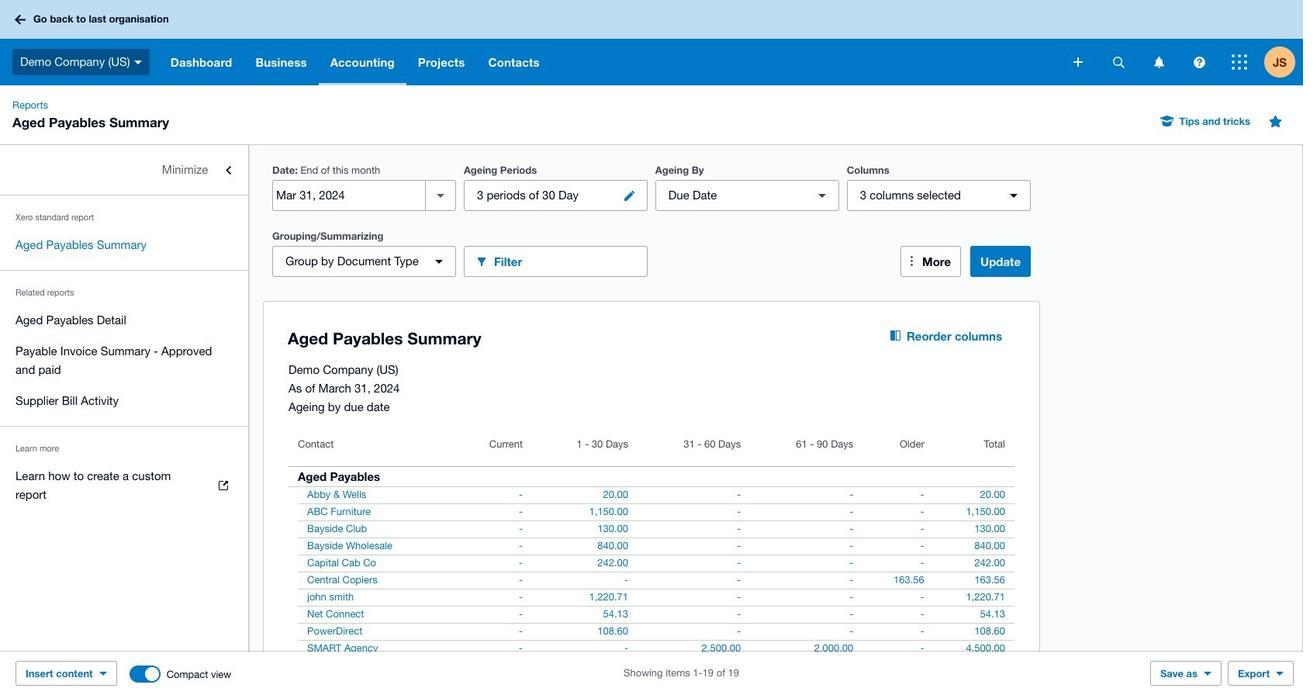 Task type: vqa. For each thing, say whether or not it's contained in the screenshot.
Learn associated with Learn more
no



Task type: describe. For each thing, give the bounding box(es) containing it.
report output element
[[289, 429, 1015, 695]]

remove from favorites image
[[1260, 106, 1291, 137]]

Select end date field
[[273, 181, 425, 210]]

1 horizontal spatial svg image
[[1113, 56, 1125, 68]]

0 horizontal spatial svg image
[[1074, 57, 1083, 67]]



Task type: locate. For each thing, give the bounding box(es) containing it.
Report title field
[[284, 321, 854, 357]]

list of convenience dates image
[[425, 180, 456, 211]]

svg image
[[15, 14, 26, 24], [1232, 54, 1248, 70], [1154, 56, 1164, 68], [134, 60, 142, 64]]

banner
[[0, 0, 1304, 85]]

svg image
[[1113, 56, 1125, 68], [1194, 56, 1205, 68], [1074, 57, 1083, 67]]

2 horizontal spatial svg image
[[1194, 56, 1205, 68]]



